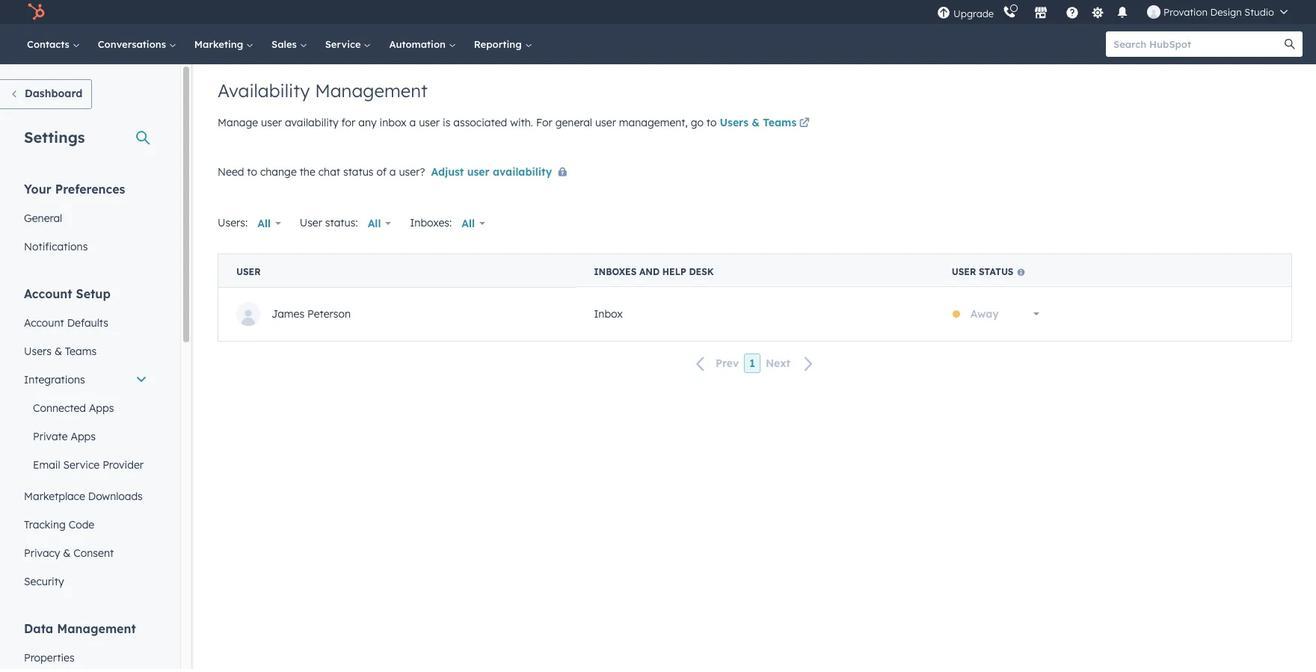 Task type: locate. For each thing, give the bounding box(es) containing it.
service up availability management
[[325, 38, 364, 50]]

prev button
[[687, 354, 744, 374]]

2 horizontal spatial all
[[462, 217, 475, 230]]

1 vertical spatial management
[[57, 622, 136, 637]]

adjust user availability button
[[431, 163, 573, 183]]

your preferences element
[[15, 181, 156, 261]]

users for account setup
[[24, 345, 52, 358]]

1 vertical spatial users & teams link
[[15, 337, 156, 366]]

2 horizontal spatial &
[[752, 116, 760, 129]]

notifications button
[[1110, 0, 1135, 24]]

to right go at the right top of the page
[[707, 116, 717, 129]]

user down users:
[[236, 266, 261, 278]]

2 all button from the left
[[358, 209, 401, 239]]

user status:
[[300, 216, 358, 229]]

status
[[343, 165, 374, 179]]

management for data management
[[57, 622, 136, 637]]

service down private apps link on the bottom left of page
[[63, 459, 100, 472]]

help image
[[1066, 7, 1079, 20]]

all button left inboxes:
[[358, 209, 401, 239]]

all button for inboxes:
[[452, 209, 495, 239]]

account defaults link
[[15, 309, 156, 337]]

1 all button from the left
[[248, 209, 291, 239]]

users & teams left link opens in a new window image
[[720, 116, 797, 129]]

users for availability management
[[720, 116, 749, 129]]

desk
[[689, 266, 714, 277]]

account down account setup
[[24, 316, 64, 330]]

all button for users:
[[248, 209, 291, 239]]

with.
[[510, 116, 533, 129]]

0 horizontal spatial availability
[[285, 116, 339, 129]]

1 vertical spatial users & teams
[[24, 345, 97, 358]]

conversations link
[[89, 24, 185, 64]]

provation
[[1164, 6, 1208, 18]]

2 vertical spatial &
[[63, 547, 71, 560]]

account inside account defaults link
[[24, 316, 64, 330]]

0 vertical spatial account
[[24, 286, 72, 301]]

0 vertical spatial users & teams link
[[720, 115, 812, 133]]

away
[[971, 307, 999, 321]]

availability
[[285, 116, 339, 129], [493, 165, 552, 179]]

1 account from the top
[[24, 286, 72, 301]]

users & teams for setup
[[24, 345, 97, 358]]

a right of
[[390, 165, 396, 179]]

inboxes
[[594, 266, 637, 277]]

james peterson
[[272, 307, 351, 321]]

adjust user availability
[[431, 165, 552, 179]]

user right general
[[595, 116, 616, 129]]

studio
[[1245, 6, 1275, 18]]

all
[[257, 217, 271, 230], [368, 217, 381, 230], [462, 217, 475, 230]]

1 horizontal spatial users & teams link
[[720, 115, 812, 133]]

user right the adjust
[[467, 165, 490, 179]]

3 all button from the left
[[452, 209, 495, 239]]

0 vertical spatial management
[[315, 79, 428, 102]]

email service provider
[[33, 459, 144, 472]]

users:
[[218, 216, 248, 229]]

1 vertical spatial availability
[[493, 165, 552, 179]]

to right need
[[247, 165, 257, 179]]

status:
[[325, 216, 358, 229]]

3 all from the left
[[462, 217, 475, 230]]

1 vertical spatial service
[[63, 459, 100, 472]]

upgrade image
[[937, 6, 951, 20]]

0 horizontal spatial teams
[[65, 345, 97, 358]]

integrations
[[24, 373, 85, 387]]

marketplace downloads
[[24, 490, 143, 503]]

0 horizontal spatial users & teams
[[24, 345, 97, 358]]

1 horizontal spatial user
[[952, 266, 976, 277]]

teams down account defaults link
[[65, 345, 97, 358]]

marketplace downloads link
[[15, 482, 156, 511]]

2 user from the left
[[236, 266, 261, 278]]

1 horizontal spatial all button
[[358, 209, 401, 239]]

reporting
[[474, 38, 525, 50]]

teams for management
[[763, 116, 797, 129]]

general
[[555, 116, 592, 129]]

users & teams up integrations
[[24, 345, 97, 358]]

apps for private apps
[[71, 430, 96, 444]]

0 vertical spatial a
[[410, 116, 416, 129]]

calling icon image
[[1003, 6, 1017, 19]]

connected apps link
[[15, 394, 156, 423]]

prev
[[716, 357, 739, 371]]

0 vertical spatial teams
[[763, 116, 797, 129]]

need
[[218, 165, 244, 179]]

1 horizontal spatial users & teams
[[720, 116, 797, 129]]

hubspot link
[[18, 3, 56, 21]]

inbox
[[380, 116, 407, 129]]

1 vertical spatial account
[[24, 316, 64, 330]]

0 vertical spatial users
[[720, 116, 749, 129]]

all right inboxes:
[[462, 217, 475, 230]]

user down "availability"
[[261, 116, 282, 129]]

0 vertical spatial service
[[325, 38, 364, 50]]

availability down with.
[[493, 165, 552, 179]]

a right inbox at the left top of page
[[410, 116, 416, 129]]

2 account from the top
[[24, 316, 64, 330]]

0 horizontal spatial all button
[[248, 209, 291, 239]]

1 horizontal spatial &
[[63, 547, 71, 560]]

tracking
[[24, 518, 66, 532]]

1 vertical spatial users
[[24, 345, 52, 358]]

a
[[410, 116, 416, 129], [390, 165, 396, 179]]

1 horizontal spatial teams
[[763, 116, 797, 129]]

0 horizontal spatial users
[[24, 345, 52, 358]]

availability management
[[218, 79, 428, 102]]

downloads
[[88, 490, 143, 503]]

0 horizontal spatial all
[[257, 217, 271, 230]]

1 all from the left
[[257, 217, 271, 230]]

for
[[342, 116, 356, 129]]

data management element
[[15, 621, 156, 669]]

all button left user
[[248, 209, 291, 239]]

0 vertical spatial &
[[752, 116, 760, 129]]

all right users:
[[257, 217, 271, 230]]

1 vertical spatial teams
[[65, 345, 97, 358]]

tracking code
[[24, 518, 94, 532]]

connected
[[33, 402, 86, 415]]

notifications image
[[1116, 7, 1130, 20]]

need to change the chat status of a user?
[[218, 165, 425, 179]]

user
[[261, 116, 282, 129], [419, 116, 440, 129], [595, 116, 616, 129], [467, 165, 490, 179]]

0 horizontal spatial service
[[63, 459, 100, 472]]

all button
[[248, 209, 291, 239], [358, 209, 401, 239], [452, 209, 495, 239]]

user
[[300, 216, 322, 229]]

teams inside account setup element
[[65, 345, 97, 358]]

privacy & consent
[[24, 547, 114, 560]]

security link
[[15, 568, 156, 596]]

1 vertical spatial a
[[390, 165, 396, 179]]

availability down availability management
[[285, 116, 339, 129]]

management for availability management
[[315, 79, 428, 102]]

upgrade
[[954, 7, 994, 19]]

marketing
[[194, 38, 246, 50]]

reporting link
[[465, 24, 541, 64]]

1 horizontal spatial management
[[315, 79, 428, 102]]

user left status
[[952, 266, 976, 277]]

service link
[[316, 24, 380, 64]]

1 horizontal spatial availability
[[493, 165, 552, 179]]

the
[[300, 165, 316, 179]]

teams
[[763, 116, 797, 129], [65, 345, 97, 358]]

users & teams link down defaults
[[15, 337, 156, 366]]

users & teams for management
[[720, 116, 797, 129]]

chat
[[318, 165, 340, 179]]

0 horizontal spatial to
[[247, 165, 257, 179]]

management up "properties" link
[[57, 622, 136, 637]]

apps for connected apps
[[89, 402, 114, 415]]

users & teams inside account setup element
[[24, 345, 97, 358]]

james
[[272, 307, 305, 321]]

data management
[[24, 622, 136, 637]]

link opens in a new window image
[[799, 115, 810, 133]]

0 vertical spatial availability
[[285, 116, 339, 129]]

2 horizontal spatial all button
[[452, 209, 495, 239]]

all button down adjust user availability
[[452, 209, 495, 239]]

& right privacy
[[63, 547, 71, 560]]

apps
[[89, 402, 114, 415], [71, 430, 96, 444]]

all button for user status:
[[358, 209, 401, 239]]

0 vertical spatial users & teams
[[720, 116, 797, 129]]

users inside account setup element
[[24, 345, 52, 358]]

1 horizontal spatial to
[[707, 116, 717, 129]]

code
[[69, 518, 94, 532]]

users & teams link right go at the right top of the page
[[720, 115, 812, 133]]

menu
[[936, 0, 1298, 24]]

account setup
[[24, 286, 111, 301]]

teams left link opens in a new window image
[[763, 116, 797, 129]]

email
[[33, 459, 60, 472]]

0 horizontal spatial &
[[55, 345, 62, 358]]

1 horizontal spatial users
[[720, 116, 749, 129]]

& left link opens in a new window image
[[752, 116, 760, 129]]

1 vertical spatial apps
[[71, 430, 96, 444]]

users right go at the right top of the page
[[720, 116, 749, 129]]

your
[[24, 182, 51, 197]]

0 vertical spatial apps
[[89, 402, 114, 415]]

provation design studio
[[1164, 6, 1275, 18]]

1 user from the left
[[952, 266, 976, 277]]

2 all from the left
[[368, 217, 381, 230]]

1 horizontal spatial all
[[368, 217, 381, 230]]

automation link
[[380, 24, 465, 64]]

account up account defaults
[[24, 286, 72, 301]]

1 horizontal spatial service
[[325, 38, 364, 50]]

users up integrations
[[24, 345, 52, 358]]

0 horizontal spatial users & teams link
[[15, 337, 156, 366]]

apps down connected apps link
[[71, 430, 96, 444]]

go
[[691, 116, 704, 129]]

for
[[536, 116, 553, 129]]

1 vertical spatial &
[[55, 345, 62, 358]]

availability for manage
[[285, 116, 339, 129]]

users & teams link
[[720, 115, 812, 133], [15, 337, 156, 366]]

apps down integrations button
[[89, 402, 114, 415]]

availability inside button
[[493, 165, 552, 179]]

& up integrations
[[55, 345, 62, 358]]

0 horizontal spatial user
[[236, 266, 261, 278]]

all right status:
[[368, 217, 381, 230]]

account for account setup
[[24, 286, 72, 301]]

&
[[752, 116, 760, 129], [55, 345, 62, 358], [63, 547, 71, 560]]

private
[[33, 430, 68, 444]]

0 horizontal spatial management
[[57, 622, 136, 637]]

tracking code link
[[15, 511, 156, 539]]

management up any
[[315, 79, 428, 102]]

next button
[[761, 354, 823, 374]]



Task type: describe. For each thing, give the bounding box(es) containing it.
preferences
[[55, 182, 125, 197]]

account for account defaults
[[24, 316, 64, 330]]

settings
[[24, 128, 85, 147]]

and
[[639, 266, 660, 277]]

is
[[443, 116, 451, 129]]

pagination navigation
[[218, 354, 1292, 374]]

help button
[[1060, 0, 1085, 24]]

conversations
[[98, 38, 169, 50]]

your preferences
[[24, 182, 125, 197]]

email service provider link
[[15, 451, 156, 479]]

all for users:
[[257, 217, 271, 230]]

Search HubSpot search field
[[1106, 31, 1290, 57]]

link opens in a new window image
[[799, 118, 810, 129]]

availability for adjust
[[493, 165, 552, 179]]

contacts
[[27, 38, 72, 50]]

sales
[[272, 38, 300, 50]]

users & teams link for management
[[720, 115, 812, 133]]

inboxes and help desk
[[594, 266, 714, 277]]

marketplace
[[24, 490, 85, 503]]

dashboard
[[25, 87, 83, 100]]

menu containing provation design studio
[[936, 0, 1298, 24]]

1
[[750, 357, 755, 370]]

user inside button
[[467, 165, 490, 179]]

user status
[[952, 266, 1014, 277]]

dashboard link
[[0, 79, 92, 109]]

of
[[377, 165, 387, 179]]

settings link
[[1088, 4, 1107, 20]]

automation
[[389, 38, 449, 50]]

sales link
[[263, 24, 316, 64]]

hubspot image
[[27, 3, 45, 21]]

peterson
[[307, 307, 351, 321]]

user for user
[[236, 266, 261, 278]]

provider
[[103, 459, 144, 472]]

change
[[260, 165, 297, 179]]

security
[[24, 575, 64, 589]]

integrations button
[[15, 366, 156, 394]]

service inside account setup element
[[63, 459, 100, 472]]

properties link
[[15, 644, 156, 669]]

notifications
[[24, 240, 88, 254]]

privacy & consent link
[[15, 539, 156, 568]]

manage
[[218, 116, 258, 129]]

user for user status
[[952, 266, 976, 277]]

connected apps
[[33, 402, 114, 415]]

user?
[[399, 165, 425, 179]]

teams for setup
[[65, 345, 97, 358]]

1 vertical spatial to
[[247, 165, 257, 179]]

management,
[[619, 116, 688, 129]]

account setup element
[[15, 286, 156, 596]]

status
[[979, 266, 1014, 277]]

next
[[766, 357, 791, 371]]

all for user status:
[[368, 217, 381, 230]]

james peterson image
[[1147, 5, 1161, 19]]

provation design studio button
[[1138, 0, 1297, 24]]

manage user availability for any inbox a user is associated with. for general user management, go to
[[218, 116, 720, 129]]

general
[[24, 212, 62, 225]]

properties
[[24, 651, 74, 665]]

private apps link
[[15, 423, 156, 451]]

calling icon button
[[997, 2, 1023, 22]]

1 horizontal spatial a
[[410, 116, 416, 129]]

general link
[[15, 204, 156, 233]]

settings image
[[1091, 6, 1104, 20]]

private apps
[[33, 430, 96, 444]]

& for setup
[[55, 345, 62, 358]]

search image
[[1285, 39, 1295, 49]]

adjust
[[431, 165, 464, 179]]

data
[[24, 622, 53, 637]]

consent
[[74, 547, 114, 560]]

0 vertical spatial to
[[707, 116, 717, 129]]

availability
[[218, 79, 310, 102]]

0 horizontal spatial a
[[390, 165, 396, 179]]

account defaults
[[24, 316, 108, 330]]

away button
[[961, 299, 1049, 329]]

user left is on the left top of page
[[419, 116, 440, 129]]

any
[[358, 116, 377, 129]]

notifications link
[[15, 233, 156, 261]]

users & teams link for setup
[[15, 337, 156, 366]]

& for management
[[752, 116, 760, 129]]

inbox
[[594, 307, 623, 321]]

all for inboxes:
[[462, 217, 475, 230]]

marketplaces button
[[1026, 0, 1057, 24]]

setup
[[76, 286, 111, 301]]

defaults
[[67, 316, 108, 330]]

marketplaces image
[[1035, 7, 1048, 20]]

associated
[[453, 116, 507, 129]]

privacy
[[24, 547, 60, 560]]

1 button
[[744, 354, 761, 373]]



Task type: vqa. For each thing, say whether or not it's contained in the screenshot.
'Save view'
no



